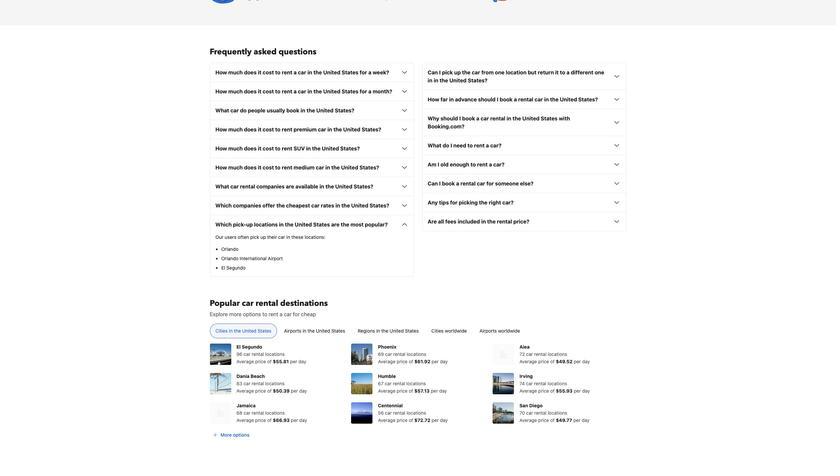 Task type: locate. For each thing, give the bounding box(es) containing it.
price for phoenix 69 car rental locations average price of $61.92 per day
[[397, 359, 408, 365]]

right
[[489, 200, 501, 206]]

per inside irving 74 car rental locations average price of $55.93 per day
[[574, 388, 581, 394]]

pick inside can i pick up the car from one location but return it to a different one in in the united states?
[[442, 70, 453, 76]]

average inside dania beach 83 car rental locations average price of $50.39 per day
[[237, 388, 254, 394]]

1 does from the top
[[244, 70, 257, 76]]

day inside humble 67 car rental locations average price of $57.13 per day
[[439, 388, 447, 394]]

united inside can i pick up the car from one location but return it to a different one in in the united states?
[[450, 78, 467, 84]]

airports down cheap
[[284, 328, 301, 334]]

to down usually
[[275, 127, 281, 133]]

2 airports from the left
[[480, 328, 497, 334]]

average for aiea 72 car rental locations average price of $49.52 per day
[[520, 359, 537, 365]]

which inside which pick-up locations in the united states are the most popular? dropdown button
[[216, 222, 232, 228]]

cost inside 'dropdown button'
[[263, 146, 274, 152]]

up up advance
[[454, 70, 461, 76]]

airports
[[284, 328, 301, 334], [480, 328, 497, 334]]

i up the booking.com?
[[459, 116, 461, 122]]

of left $49.52
[[550, 359, 555, 365]]

to inside how much does it cost to rent a car in the united states for a month? dropdown button
[[275, 89, 281, 95]]

0 horizontal spatial worldwide
[[445, 328, 467, 334]]

0 horizontal spatial cities
[[216, 328, 228, 334]]

states left with
[[541, 116, 558, 122]]

can inside can i pick up the car from one location but return it to a different one in in the united states?
[[428, 70, 438, 76]]

international
[[240, 256, 267, 262]]

0 horizontal spatial do
[[240, 108, 247, 114]]

day right $57.13
[[439, 388, 447, 394]]

humble
[[378, 374, 396, 379]]

popular?
[[365, 222, 388, 228]]

one right from at the top right of page
[[495, 70, 505, 76]]

1 horizontal spatial are
[[331, 222, 340, 228]]

it for how much does it cost to rent premium car in the united states?
[[258, 127, 261, 133]]

one
[[495, 70, 505, 76], [595, 70, 604, 76]]

$49.52
[[556, 359, 573, 365]]

airport
[[268, 256, 283, 262]]

3 much from the top
[[228, 127, 243, 133]]

up up often
[[246, 222, 253, 228]]

states? inside can i pick up the car from one location but return it to a different one in in the united states?
[[468, 78, 488, 84]]

of left $61.92
[[409, 359, 413, 365]]

locations up $72.72
[[407, 410, 426, 416]]

1 orlando from the top
[[221, 246, 239, 252]]

day inside aiea 72 car rental locations average price of $49.52 per day
[[582, 359, 590, 365]]

we're here for you image
[[210, 0, 237, 4]]

of left $49.77
[[550, 418, 555, 423]]

segundo
[[226, 265, 246, 271], [242, 344, 262, 350]]

per right $49.52
[[574, 359, 581, 365]]

airports for airports worldwide
[[480, 328, 497, 334]]

rent inside 'dropdown button'
[[282, 146, 292, 152]]

rent inside popular car rental destinations explore more options to rent a car for cheap
[[269, 312, 278, 318]]

per inside dania beach 83 car rental locations average price of $50.39 per day
[[291, 388, 298, 394]]

orlando for orlando
[[221, 246, 239, 252]]

2 vertical spatial what
[[216, 184, 229, 190]]

0 horizontal spatial are
[[286, 184, 294, 190]]

el up 96
[[237, 344, 241, 350]]

these
[[291, 234, 303, 240]]

more options button
[[210, 429, 252, 441]]

airports up cheap car rental in aiea image
[[480, 328, 497, 334]]

but
[[528, 70, 537, 76]]

day for humble 67 car rental locations average price of $57.13 per day
[[439, 388, 447, 394]]

2 much from the top
[[228, 89, 243, 95]]

1 vertical spatial options
[[233, 432, 250, 438]]

the right suv
[[312, 146, 321, 152]]

day right $72.72
[[440, 418, 448, 423]]

which inside which companies offer the cheapest car rates  in the united states? dropdown button
[[216, 203, 232, 209]]

tab list
[[204, 324, 632, 339]]

locations inside san diego 70 car rental locations average price of $49.77 per day
[[548, 410, 567, 416]]

2 horizontal spatial up
[[454, 70, 461, 76]]

cheap car rental in irving image
[[493, 373, 514, 395]]

how much does it cost to rent suv in the united states?
[[216, 146, 360, 152]]

1 vertical spatial can
[[428, 181, 438, 187]]

cost down how much does it cost to rent suv in the united states?
[[263, 165, 274, 171]]

airports for airports in the united states
[[284, 328, 301, 334]]

1 vertical spatial car?
[[493, 162, 505, 168]]

2 cities from the left
[[432, 328, 444, 334]]

locations:
[[305, 234, 326, 240]]

car? up the someone
[[493, 162, 505, 168]]

1 vertical spatial which
[[216, 222, 232, 228]]

0 vertical spatial companies
[[256, 184, 285, 190]]

per for aiea 72 car rental locations average price of $49.52 per day
[[574, 359, 581, 365]]

0 vertical spatial car?
[[490, 143, 502, 149]]

to inside how much does it cost to rent premium car in the united states? dropdown button
[[275, 127, 281, 133]]

cities worldwide
[[432, 328, 467, 334]]

states down popular car rental destinations explore more options to rent a car for cheap at bottom left
[[258, 328, 271, 334]]

tab list containing cities in the united states
[[204, 324, 632, 339]]

1 horizontal spatial do
[[443, 143, 449, 149]]

day inside jamaica 68 car rental locations average price of $66.93 per day
[[299, 418, 307, 423]]

of inside jamaica 68 car rental locations average price of $66.93 per day
[[267, 418, 272, 423]]

69
[[378, 352, 384, 357]]

should inside why should i book a car rental in the united states with booking.com?
[[441, 116, 458, 122]]

1 airports from the left
[[284, 328, 301, 334]]

67
[[378, 381, 384, 387]]

1 horizontal spatial airports
[[480, 328, 497, 334]]

what inside dropdown button
[[216, 108, 229, 114]]

day for jamaica 68 car rental locations average price of $66.93 per day
[[299, 418, 307, 423]]

options right more
[[233, 432, 250, 438]]

4 much from the top
[[228, 146, 243, 152]]

locations inside humble 67 car rental locations average price of $57.13 per day
[[407, 381, 426, 387]]

2 does from the top
[[244, 89, 257, 95]]

$57.13
[[415, 388, 430, 394]]

0 horizontal spatial pick
[[250, 234, 259, 240]]

4 does from the top
[[244, 146, 257, 152]]

to inside how much does it cost to rent suv in the united states? 'dropdown button'
[[275, 146, 281, 152]]

how
[[216, 70, 227, 76], [216, 89, 227, 95], [428, 97, 439, 103], [216, 127, 227, 133], [216, 146, 227, 152], [216, 165, 227, 171]]

1 worldwide from the left
[[445, 328, 467, 334]]

rental inside jamaica 68 car rental locations average price of $66.93 per day
[[252, 410, 264, 416]]

day right $55.81 at the bottom left
[[299, 359, 306, 365]]

jamaica 68 car rental locations average price of $66.93 per day
[[237, 403, 307, 423]]

segundo inside el segundo 96 car rental locations average price of $55.81 per day
[[242, 344, 262, 350]]

states?
[[468, 78, 488, 84], [578, 97, 598, 103], [335, 108, 355, 114], [362, 127, 381, 133], [340, 146, 360, 152], [360, 165, 379, 171], [354, 184, 373, 190], [370, 203, 389, 209]]

average inside centennial 56 car rental locations average price of $72.72 per day
[[378, 418, 396, 423]]

0 vertical spatial which
[[216, 203, 232, 209]]

states inside button
[[258, 328, 271, 334]]

1 can from the top
[[428, 70, 438, 76]]

options
[[243, 312, 261, 318], [233, 432, 250, 438]]

one right different
[[595, 70, 604, 76]]

car? down why should i book a car rental in the united states with booking.com?
[[490, 143, 502, 149]]

pick up far
[[442, 70, 453, 76]]

how for how much does it cost to rent suv in the united states?
[[216, 146, 227, 152]]

cost for how much does it cost to rent premium car in the united states?
[[263, 127, 274, 133]]

day inside el segundo 96 car rental locations average price of $55.81 per day
[[299, 359, 306, 365]]

average down the 70
[[520, 418, 537, 423]]

day for phoenix 69 car rental locations average price of $61.92 per day
[[440, 359, 448, 365]]

cost up usually
[[263, 89, 274, 95]]

0 vertical spatial do
[[240, 108, 247, 114]]

2 can from the top
[[428, 181, 438, 187]]

of inside dania beach 83 car rental locations average price of $50.39 per day
[[267, 388, 272, 394]]

to up cities in the united states
[[262, 312, 267, 318]]

2 which from the top
[[216, 222, 232, 228]]

$50.39
[[273, 388, 290, 394]]

day inside san diego 70 car rental locations average price of $49.77 per day
[[582, 418, 590, 423]]

per
[[290, 359, 297, 365], [432, 359, 439, 365], [574, 359, 581, 365], [291, 388, 298, 394], [431, 388, 438, 394], [574, 388, 581, 394], [291, 418, 298, 423], [432, 418, 439, 423], [574, 418, 581, 423]]

how much does it cost to rent a car in the united states for a week?
[[216, 70, 389, 76]]

1 vertical spatial companies
[[233, 203, 261, 209]]

phoenix
[[378, 344, 397, 350]]

per right $55.81 at the bottom left
[[290, 359, 297, 365]]

it for how much does it cost to rent medium car in the united states?
[[258, 165, 261, 171]]

rental
[[518, 97, 533, 103], [490, 116, 506, 122], [461, 181, 476, 187], [240, 184, 255, 190], [497, 219, 512, 225], [256, 298, 278, 309], [252, 352, 264, 357], [393, 352, 406, 357], [534, 352, 547, 357], [252, 381, 264, 387], [393, 381, 405, 387], [534, 381, 547, 387], [252, 410, 264, 416], [393, 410, 405, 416], [534, 410, 547, 416]]

do inside dropdown button
[[443, 143, 449, 149]]

i up why should i book a car rental in the united states with booking.com?
[[497, 97, 499, 103]]

much for how much does it cost to rent premium car in the united states?
[[228, 127, 243, 133]]

up left "their" on the bottom left of the page
[[261, 234, 266, 240]]

how inside 'dropdown button'
[[216, 146, 227, 152]]

1 horizontal spatial cities
[[432, 328, 444, 334]]

book right usually
[[287, 108, 299, 114]]

much
[[228, 70, 243, 76], [228, 89, 243, 95], [228, 127, 243, 133], [228, 146, 243, 152], [228, 165, 243, 171]]

what
[[216, 108, 229, 114], [428, 143, 442, 149], [216, 184, 229, 190]]

to up usually
[[275, 89, 281, 95]]

how much does it cost to rent medium car in the united states?
[[216, 165, 379, 171]]

price for humble 67 car rental locations average price of $57.13 per day
[[397, 388, 408, 394]]

states? inside dropdown button
[[335, 108, 355, 114]]

0 vertical spatial should
[[478, 97, 496, 103]]

average for centennial 56 car rental locations average price of $72.72 per day
[[378, 418, 396, 423]]

5 much from the top
[[228, 165, 243, 171]]

per right $72.72
[[432, 418, 439, 423]]

per right $55.93
[[574, 388, 581, 394]]

cost down asked
[[263, 70, 274, 76]]

how for how much does it cost to rent a car in the united states for a week?
[[216, 70, 227, 76]]

the down how much does it cost to rent suv in the united states? 'dropdown button' on the left of the page
[[331, 165, 340, 171]]

per inside phoenix 69 car rental locations average price of $61.92 per day
[[432, 359, 439, 365]]

average down 96
[[237, 359, 254, 365]]

popular
[[210, 298, 240, 309]]

more
[[229, 312, 242, 318]]

0 horizontal spatial one
[[495, 70, 505, 76]]

1 which from the top
[[216, 203, 232, 209]]

car inside aiea 72 car rental locations average price of $49.52 per day
[[526, 352, 533, 357]]

are left available
[[286, 184, 294, 190]]

why should i book a car rental in the united states with booking.com? button
[[428, 115, 621, 131]]

airports in the united states button
[[278, 324, 351, 339]]

segundo for el segundo 96 car rental locations average price of $55.81 per day
[[242, 344, 262, 350]]

price inside humble 67 car rental locations average price of $57.13 per day
[[397, 388, 408, 394]]

car? for what do i need to rent a car?
[[490, 143, 502, 149]]

how for how much does it cost to rent premium car in the united states?
[[216, 127, 227, 133]]

much for how much does it cost to rent a car in the united states for a week?
[[228, 70, 243, 76]]

companies up pick-
[[233, 203, 261, 209]]

average inside aiea 72 car rental locations average price of $49.52 per day
[[520, 359, 537, 365]]

worldwide inside button
[[498, 328, 520, 334]]

it
[[258, 70, 261, 76], [555, 70, 559, 76], [258, 89, 261, 95], [258, 127, 261, 133], [258, 146, 261, 152], [258, 165, 261, 171]]

average inside humble 67 car rental locations average price of $57.13 per day
[[378, 388, 396, 394]]

states up locations:
[[313, 222, 330, 228]]

need
[[454, 143, 466, 149]]

worldwide for cities worldwide
[[445, 328, 467, 334]]

of left $72.72
[[409, 418, 413, 423]]

average down 74
[[520, 388, 537, 394]]

of inside irving 74 car rental locations average price of $55.93 per day
[[550, 388, 555, 394]]

per inside jamaica 68 car rental locations average price of $66.93 per day
[[291, 418, 298, 423]]

airports worldwide
[[480, 328, 520, 334]]

regions
[[358, 328, 375, 334]]

2 orlando from the top
[[221, 256, 239, 262]]

locations up $49.77
[[548, 410, 567, 416]]

locations inside aiea 72 car rental locations average price of $49.52 per day
[[548, 352, 567, 357]]

a left different
[[567, 70, 570, 76]]

83
[[237, 381, 242, 387]]

average down 72
[[520, 359, 537, 365]]

car inside humble 67 car rental locations average price of $57.13 per day
[[385, 381, 392, 387]]

day right $61.92
[[440, 359, 448, 365]]

of left $55.93
[[550, 388, 555, 394]]

car inside can i pick up the car from one location but return it to a different one in in the united states?
[[472, 70, 480, 76]]

worldwide
[[445, 328, 467, 334], [498, 328, 520, 334]]

cost
[[263, 70, 274, 76], [263, 89, 274, 95], [263, 127, 274, 133], [263, 146, 274, 152], [263, 165, 274, 171]]

per inside aiea 72 car rental locations average price of $49.52 per day
[[574, 359, 581, 365]]

5 cost from the top
[[263, 165, 274, 171]]

a
[[294, 70, 297, 76], [368, 70, 372, 76], [567, 70, 570, 76], [294, 89, 297, 95], [368, 89, 372, 95], [514, 97, 517, 103], [476, 116, 480, 122], [486, 143, 489, 149], [489, 162, 492, 168], [456, 181, 459, 187], [280, 312, 283, 318]]

to down how much does it cost to rent suv in the united states?
[[275, 165, 281, 171]]

rent
[[282, 70, 292, 76], [282, 89, 292, 95], [282, 127, 292, 133], [474, 143, 485, 149], [282, 146, 292, 152], [477, 162, 488, 168], [282, 165, 292, 171], [269, 312, 278, 318]]

per inside humble 67 car rental locations average price of $57.13 per day
[[431, 388, 438, 394]]

per right $49.77
[[574, 418, 581, 423]]

1 vertical spatial el
[[237, 344, 241, 350]]

2 worldwide from the left
[[498, 328, 520, 334]]

3 does from the top
[[244, 127, 257, 133]]

2 vertical spatial up
[[261, 234, 266, 240]]

72
[[520, 352, 525, 357]]

pick
[[442, 70, 453, 76], [250, 234, 259, 240]]

included
[[458, 219, 480, 225]]

segundo up 96
[[242, 344, 262, 350]]

el inside el segundo 96 car rental locations average price of $55.81 per day
[[237, 344, 241, 350]]

1 vertical spatial pick
[[250, 234, 259, 240]]

of left $66.93
[[267, 418, 272, 423]]

average for humble 67 car rental locations average price of $57.13 per day
[[378, 388, 396, 394]]

rental inside dania beach 83 car rental locations average price of $50.39 per day
[[252, 381, 264, 387]]

cheap car rental in san diego image
[[493, 403, 514, 424]]

1 vertical spatial up
[[246, 222, 253, 228]]

cheap car rental in jamaica image
[[210, 403, 231, 424]]

rental inside phoenix 69 car rental locations average price of $61.92 per day
[[393, 352, 406, 357]]

locations up $61.92
[[407, 352, 426, 357]]

the up phoenix
[[381, 328, 388, 334]]

1 vertical spatial segundo
[[242, 344, 262, 350]]

day right $50.39
[[299, 388, 307, 394]]

1 vertical spatial what
[[428, 143, 442, 149]]

of left $55.81 at the bottom left
[[267, 359, 272, 365]]

a inside why should i book a car rental in the united states with booking.com?
[[476, 116, 480, 122]]

price inside phoenix 69 car rental locations average price of $61.92 per day
[[397, 359, 408, 365]]

cost down usually
[[263, 127, 274, 133]]

0 vertical spatial segundo
[[226, 265, 246, 271]]

0 vertical spatial orlando
[[221, 246, 239, 252]]

are
[[286, 184, 294, 190], [331, 222, 340, 228]]

does for how much does it cost to rent medium car in the united states?
[[244, 165, 257, 171]]

average down 68
[[237, 418, 254, 423]]

price down centennial on the bottom left of page
[[397, 418, 408, 423]]

day inside phoenix 69 car rental locations average price of $61.92 per day
[[440, 359, 448, 365]]

offer
[[263, 203, 275, 209]]

price inside irving 74 car rental locations average price of $55.93 per day
[[538, 388, 549, 394]]

price up diego
[[538, 388, 549, 394]]

of inside aiea 72 car rental locations average price of $49.52 per day
[[550, 359, 555, 365]]

74
[[520, 381, 525, 387]]

airports worldwide button
[[474, 324, 526, 339]]

average
[[237, 359, 254, 365], [378, 359, 396, 365], [520, 359, 537, 365], [237, 388, 254, 394], [378, 388, 396, 394], [520, 388, 537, 394], [237, 418, 254, 423], [378, 418, 396, 423], [520, 418, 537, 423]]

are down 'rates'
[[331, 222, 340, 228]]

per for phoenix 69 car rental locations average price of $61.92 per day
[[432, 359, 439, 365]]

which companies offer the cheapest car rates  in the united states?
[[216, 203, 389, 209]]

0 vertical spatial up
[[454, 70, 461, 76]]

0 vertical spatial can
[[428, 70, 438, 76]]

locations inside el segundo 96 car rental locations average price of $55.81 per day
[[265, 352, 285, 357]]

1 vertical spatial should
[[441, 116, 458, 122]]

of
[[267, 359, 272, 365], [409, 359, 413, 365], [550, 359, 555, 365], [267, 388, 272, 394], [409, 388, 413, 394], [550, 388, 555, 394], [267, 418, 272, 423], [409, 418, 413, 423], [550, 418, 555, 423]]

0 vertical spatial el
[[221, 265, 225, 271]]

book down advance
[[462, 116, 475, 122]]

month?
[[373, 89, 392, 95]]

locations up $66.93
[[265, 410, 285, 416]]

average inside irving 74 car rental locations average price of $55.93 per day
[[520, 388, 537, 394]]

segundo down the orlando international airport
[[226, 265, 246, 271]]

per inside centennial 56 car rental locations average price of $72.72 per day
[[432, 418, 439, 423]]

1 much from the top
[[228, 70, 243, 76]]

cost for how much does it cost to rent suv in the united states?
[[263, 146, 274, 152]]

does for how much does it cost to rent a car in the united states for a month?
[[244, 89, 257, 95]]

0 horizontal spatial airports
[[284, 328, 301, 334]]

locations up $55.81 at the bottom left
[[265, 352, 285, 357]]

68
[[237, 410, 242, 416]]

orlando down the "users" at the left bottom of the page
[[221, 246, 239, 252]]

car inside jamaica 68 car rental locations average price of $66.93 per day
[[244, 410, 250, 416]]

what do i need to rent a car? button
[[428, 142, 621, 150]]

i
[[439, 70, 441, 76], [497, 97, 499, 103], [459, 116, 461, 122], [451, 143, 452, 149], [438, 162, 439, 168], [439, 181, 441, 187]]

1 cost from the top
[[263, 70, 274, 76]]

are all fees included in the rental price? button
[[428, 218, 621, 226]]

0 horizontal spatial up
[[246, 222, 253, 228]]

rates
[[321, 203, 334, 209]]

what car rental companies are available in the united states? button
[[216, 183, 408, 191]]

per inside san diego 70 car rental locations average price of $49.77 per day
[[574, 418, 581, 423]]

1 vertical spatial do
[[443, 143, 449, 149]]

of for phoenix 69 car rental locations average price of $61.92 per day
[[409, 359, 413, 365]]

car inside centennial 56 car rental locations average price of $72.72 per day
[[385, 410, 392, 416]]

0 horizontal spatial should
[[441, 116, 458, 122]]

companies up offer on the top of page
[[256, 184, 285, 190]]

should right advance
[[478, 97, 496, 103]]

up
[[454, 70, 461, 76], [246, 222, 253, 228], [261, 234, 266, 240]]

0 vertical spatial are
[[286, 184, 294, 190]]

asked
[[254, 47, 277, 58]]

it for how much does it cost to rent a car in the united states for a month?
[[258, 89, 261, 95]]

to inside how much does it cost to rent a car in the united states for a week? dropdown button
[[275, 70, 281, 76]]

price inside aiea 72 car rental locations average price of $49.52 per day
[[538, 359, 549, 365]]

i up far
[[439, 70, 441, 76]]

regions in the united states button
[[352, 324, 425, 339]]

a down can i pick up the car from one location but return it to a different one in in the united states?
[[514, 97, 517, 103]]

1 cities from the left
[[216, 328, 228, 334]]

per right $50.39
[[291, 388, 298, 394]]

5 does from the top
[[244, 165, 257, 171]]

any
[[428, 200, 438, 206]]

1 horizontal spatial should
[[478, 97, 496, 103]]

1 horizontal spatial worldwide
[[498, 328, 520, 334]]

day for irving 74 car rental locations average price of $55.93 per day
[[582, 388, 590, 394]]

the down how far in advance should i book a rental car in the united states? at top right
[[513, 116, 521, 122]]

0 vertical spatial pick
[[442, 70, 453, 76]]

dania beach 83 car rental locations average price of $50.39 per day
[[237, 374, 307, 394]]

cheap car rental in aiea image
[[493, 344, 514, 365]]

of for humble 67 car rental locations average price of $57.13 per day
[[409, 388, 413, 394]]

1 horizontal spatial up
[[261, 234, 266, 240]]

a up can i book a rental car for someone else?
[[489, 162, 492, 168]]

premium
[[294, 127, 317, 133]]

price down diego
[[538, 418, 549, 423]]

the down "more"
[[234, 328, 241, 334]]

options right "more"
[[243, 312, 261, 318]]

to left suv
[[275, 146, 281, 152]]

a down why should i book a car rental in the united states with booking.com?
[[486, 143, 489, 149]]

how much does it cost to rent suv in the united states? button
[[216, 145, 408, 153]]

does inside 'dropdown button'
[[244, 146, 257, 152]]

cities for cities in the united states
[[216, 328, 228, 334]]

how far in advance should i book a rental car in the united states?
[[428, 97, 598, 103]]

0 vertical spatial options
[[243, 312, 261, 318]]

price left $61.92
[[397, 359, 408, 365]]

day right $49.52
[[582, 359, 590, 365]]

how much does it cost to rent a car in the united states for a month? button
[[216, 88, 408, 96]]

per right $57.13
[[431, 388, 438, 394]]

car? right right
[[503, 200, 514, 206]]

4 cost from the top
[[263, 146, 274, 152]]

2 cost from the top
[[263, 89, 274, 95]]

price for irving 74 car rental locations average price of $55.93 per day
[[538, 388, 549, 394]]

1 vertical spatial orlando
[[221, 256, 239, 262]]

1 horizontal spatial pick
[[442, 70, 453, 76]]

car?
[[490, 143, 502, 149], [493, 162, 505, 168], [503, 200, 514, 206]]

0 vertical spatial what
[[216, 108, 229, 114]]

i inside why should i book a car rental in the united states with booking.com?
[[459, 116, 461, 122]]

medium
[[294, 165, 315, 171]]

the up these
[[285, 222, 294, 228]]

average for phoenix 69 car rental locations average price of $61.92 per day
[[378, 359, 396, 365]]

humble 67 car rental locations average price of $57.13 per day
[[378, 374, 447, 394]]

more
[[221, 432, 232, 438]]

locations up $55.93
[[548, 381, 567, 387]]

1 horizontal spatial one
[[595, 70, 604, 76]]

0 horizontal spatial el
[[221, 265, 225, 271]]

cities for cities worldwide
[[432, 328, 444, 334]]

day right $49.77
[[582, 418, 590, 423]]

locations up $57.13
[[407, 381, 426, 387]]

3 cost from the top
[[263, 127, 274, 133]]

price left $49.52
[[538, 359, 549, 365]]

1 horizontal spatial el
[[237, 344, 241, 350]]

price
[[255, 359, 266, 365], [397, 359, 408, 365], [538, 359, 549, 365], [255, 388, 266, 394], [397, 388, 408, 394], [538, 388, 549, 394], [255, 418, 266, 423], [397, 418, 408, 423], [538, 418, 549, 423]]

in inside button
[[229, 328, 233, 334]]

price inside jamaica 68 car rental locations average price of $66.93 per day
[[255, 418, 266, 423]]

locations up $49.52
[[548, 352, 567, 357]]



Task type: vqa. For each thing, say whether or not it's contained in the screenshot.


Task type: describe. For each thing, give the bounding box(es) containing it.
70
[[520, 410, 525, 416]]

what for what do i need to rent a car?
[[428, 143, 442, 149]]

to inside popular car rental destinations explore more options to rent a car for cheap
[[262, 312, 267, 318]]

the down what car do people usually book in the united states? dropdown button
[[334, 127, 342, 133]]

states? inside 'dropdown button'
[[340, 146, 360, 152]]

different
[[571, 70, 594, 76]]

car inside dropdown button
[[230, 108, 239, 114]]

states up phoenix 69 car rental locations average price of $61.92 per day
[[405, 328, 419, 334]]

locations inside phoenix 69 car rental locations average price of $61.92 per day
[[407, 352, 426, 357]]

rental inside why should i book a car rental in the united states with booking.com?
[[490, 116, 506, 122]]

picking
[[459, 200, 478, 206]]

day inside dania beach 83 car rental locations average price of $50.39 per day
[[299, 388, 307, 394]]

am i old enough to rent a car?
[[428, 162, 505, 168]]

price inside san diego 70 car rental locations average price of $49.77 per day
[[538, 418, 549, 423]]

with
[[559, 116, 570, 122]]

more options
[[221, 432, 250, 438]]

of inside el segundo 96 car rental locations average price of $55.81 per day
[[267, 359, 272, 365]]

cities in the united states button
[[210, 324, 277, 339]]

car inside why should i book a car rental in the united states with booking.com?
[[481, 116, 489, 122]]

a down enough
[[456, 181, 459, 187]]

price for jamaica 68 car rental locations average price of $66.93 per day
[[255, 418, 266, 423]]

in inside 'dropdown button'
[[306, 146, 311, 152]]

car inside el segundo 96 car rental locations average price of $55.81 per day
[[244, 352, 250, 357]]

i left "old"
[[438, 162, 439, 168]]

the up 'rates'
[[326, 184, 334, 190]]

average for jamaica 68 car rental locations average price of $66.93 per day
[[237, 418, 254, 423]]

1 vertical spatial are
[[331, 222, 340, 228]]

people
[[248, 108, 266, 114]]

options inside popular car rental destinations explore more options to rent a car for cheap
[[243, 312, 261, 318]]

tips
[[439, 200, 449, 206]]

airports in the united states
[[284, 328, 345, 334]]

a left week?
[[368, 70, 372, 76]]

the inside dropdown button
[[307, 108, 315, 114]]

locations inside irving 74 car rental locations average price of $55.93 per day
[[548, 381, 567, 387]]

the inside button
[[234, 328, 241, 334]]

what car do people usually book in the united states? button
[[216, 107, 408, 115]]

book inside why should i book a car rental in the united states with booking.com?
[[462, 116, 475, 122]]

the inside why should i book a car rental in the united states with booking.com?
[[513, 116, 521, 122]]

for inside popular car rental destinations explore more options to rent a car for cheap
[[293, 312, 300, 318]]

am i old enough to rent a car? button
[[428, 161, 621, 169]]

cost for how much does it cost to rent medium car in the united states?
[[263, 165, 274, 171]]

rental inside aiea 72 car rental locations average price of $49.52 per day
[[534, 352, 547, 357]]

a inside can i pick up the car from one location but return it to a different one in in the united states?
[[567, 70, 570, 76]]

states left regions
[[331, 328, 345, 334]]

pick-
[[233, 222, 246, 228]]

rental inside centennial 56 car rental locations average price of $72.72 per day
[[393, 410, 405, 416]]

how for how much does it cost to rent medium car in the united states?
[[216, 165, 227, 171]]

san diego 70 car rental locations average price of $49.77 per day
[[520, 403, 590, 423]]

cheapest
[[286, 203, 310, 209]]

the down return
[[550, 97, 559, 103]]

rental inside irving 74 car rental locations average price of $55.93 per day
[[534, 381, 547, 387]]

car inside san diego 70 car rental locations average price of $49.77 per day
[[526, 410, 533, 416]]

states left month?
[[342, 89, 359, 95]]

old
[[441, 162, 449, 168]]

in inside why should i book a car rental in the united states with booking.com?
[[507, 116, 511, 122]]

does for how much does it cost to rent suv in the united states?
[[244, 146, 257, 152]]

to inside am i old enough to rent a car? dropdown button
[[471, 162, 476, 168]]

which for which pick-up locations in the united states are the most popular?
[[216, 222, 232, 228]]

el for el segundo 96 car rental locations average price of $55.81 per day
[[237, 344, 241, 350]]

average inside san diego 70 car rental locations average price of $49.77 per day
[[520, 418, 537, 423]]

return
[[538, 70, 554, 76]]

a down the how much does it cost to rent a car in the united states for a week?
[[294, 89, 297, 95]]

of for jamaica 68 car rental locations average price of $66.93 per day
[[267, 418, 272, 423]]

for left the someone
[[487, 181, 494, 187]]

i inside can i pick up the car from one location but return it to a different one in in the united states?
[[439, 70, 441, 76]]

the left from at the top right of page
[[462, 70, 471, 76]]

the down right
[[487, 219, 496, 225]]

book up why should i book a car rental in the united states with booking.com?
[[500, 97, 513, 103]]

frequently
[[210, 47, 252, 58]]

what for what car rental companies are available in the united states?
[[216, 184, 229, 190]]

all
[[438, 219, 444, 225]]

dania
[[237, 374, 250, 379]]

how for how far in advance should i book a rental car in the united states?
[[428, 97, 439, 103]]

the up how much does it cost to rent a car in the united states for a month? dropdown button
[[314, 70, 322, 76]]

$61.92
[[415, 359, 430, 365]]

the inside 'dropdown button'
[[312, 146, 321, 152]]

of for centennial 56 car rental locations average price of $72.72 per day
[[409, 418, 413, 423]]

options inside button
[[233, 432, 250, 438]]

much for how much does it cost to rent a car in the united states for a month?
[[228, 89, 243, 95]]

states inside why should i book a car rental in the united states with booking.com?
[[541, 116, 558, 122]]

rental inside humble 67 car rental locations average price of $57.13 per day
[[393, 381, 405, 387]]

price for aiea 72 car rental locations average price of $49.52 per day
[[538, 359, 549, 365]]

can i pick up the car from one location but return it to a different one in in the united states?
[[428, 70, 604, 84]]

$49.77
[[556, 418, 572, 423]]

rental inside popular car rental destinations explore more options to rent a car for cheap
[[256, 298, 278, 309]]

per for jamaica 68 car rental locations average price of $66.93 per day
[[291, 418, 298, 423]]

per inside el segundo 96 car rental locations average price of $55.81 per day
[[290, 359, 297, 365]]

the left right
[[479, 200, 488, 206]]

the right offer on the top of page
[[276, 203, 285, 209]]

car inside irving 74 car rental locations average price of $55.93 per day
[[526, 381, 533, 387]]

locations inside centennial 56 car rental locations average price of $72.72 per day
[[407, 410, 426, 416]]

to inside what do i need to rent a car? dropdown button
[[468, 143, 473, 149]]

cheap car rental in dania beach image
[[210, 373, 231, 395]]

usually
[[267, 108, 285, 114]]

of for irving 74 car rental locations average price of $55.93 per day
[[550, 388, 555, 394]]

phoenix 69 car rental locations average price of $61.92 per day
[[378, 344, 448, 365]]

a down questions
[[294, 70, 297, 76]]

price inside el segundo 96 car rental locations average price of $55.81 per day
[[255, 359, 266, 365]]

users
[[225, 234, 237, 240]]

segundo for el segundo
[[226, 265, 246, 271]]

5 million+ reviews image
[[493, 0, 520, 4]]

can for can i book a rental car for someone else?
[[428, 181, 438, 187]]

can i book a rental car for someone else? button
[[428, 180, 621, 188]]

does for how much does it cost to rent premium car in the united states?
[[244, 127, 257, 133]]

cheap car rental in el segundo image
[[210, 344, 231, 365]]

rental inside el segundo 96 car rental locations average price of $55.81 per day
[[252, 352, 264, 357]]

which for which companies offer the cheapest car rates  in the united states?
[[216, 203, 232, 209]]

how much does it cost to rent premium car in the united states?
[[216, 127, 381, 133]]

it inside can i pick up the car from one location but return it to a different one in in the united states?
[[555, 70, 559, 76]]

much for how much does it cost to rent medium car in the united states?
[[228, 165, 243, 171]]

how far in advance should i book a rental car in the united states? button
[[428, 96, 621, 104]]

locations inside jamaica 68 car rental locations average price of $66.93 per day
[[265, 410, 285, 416]]

for left week?
[[360, 70, 367, 76]]

else?
[[520, 181, 534, 187]]

does for how much does it cost to rent a car in the united states for a week?
[[244, 70, 257, 76]]

san
[[520, 403, 528, 409]]

the right 'rates'
[[342, 203, 350, 209]]

questions
[[279, 47, 317, 58]]

worldwide for airports worldwide
[[498, 328, 520, 334]]

per for centennial 56 car rental locations average price of $72.72 per day
[[432, 418, 439, 423]]

am
[[428, 162, 437, 168]]

up inside can i pick up the car from one location but return it to a different one in in the united states?
[[454, 70, 461, 76]]

how much does it cost to rent a car in the united states for a week? button
[[216, 69, 408, 77]]

a inside popular car rental destinations explore more options to rent a car for cheap
[[280, 312, 283, 318]]

a left month?
[[368, 89, 372, 95]]

are
[[428, 219, 437, 225]]

popular car rental destinations explore more options to rent a car for cheap
[[210, 298, 328, 318]]

of for aiea 72 car rental locations average price of $49.52 per day
[[550, 359, 555, 365]]

for right tips
[[450, 200, 458, 206]]

cost for how much does it cost to rent a car in the united states for a week?
[[263, 70, 274, 76]]

car inside dania beach 83 car rental locations average price of $50.39 per day
[[244, 381, 250, 387]]

can i book a rental car for someone else?
[[428, 181, 534, 187]]

what do i need to rent a car?
[[428, 143, 502, 149]]

$55.81
[[273, 359, 289, 365]]

orlando international airport
[[221, 256, 283, 262]]

often
[[238, 234, 249, 240]]

2 vertical spatial car?
[[503, 200, 514, 206]]

in inside dropdown button
[[301, 108, 305, 114]]

price inside dania beach 83 car rental locations average price of $50.39 per day
[[255, 388, 266, 394]]

the down cheap
[[308, 328, 315, 334]]

which pick-up locations in the united states are the most popular?
[[216, 222, 388, 228]]

it for how much does it cost to rent a car in the united states for a week?
[[258, 70, 261, 76]]

cheap car rental in centennial image
[[351, 403, 373, 424]]

average for irving 74 car rental locations average price of $55.93 per day
[[520, 388, 537, 394]]

are all fees included in the rental price?
[[428, 219, 530, 225]]

united inside why should i book a car rental in the united states with booking.com?
[[522, 116, 540, 122]]

beach
[[251, 374, 265, 379]]

suv
[[294, 146, 305, 152]]

i left need
[[451, 143, 452, 149]]

per for irving 74 car rental locations average price of $55.93 per day
[[574, 388, 581, 394]]

2 one from the left
[[595, 70, 604, 76]]

the up far
[[440, 78, 448, 84]]

what for what car do people usually book in the united states?
[[216, 108, 229, 114]]

i up tips
[[439, 181, 441, 187]]

el segundo 96 car rental locations average price of $55.81 per day
[[237, 344, 306, 365]]

can for can i pick up the car from one location but return it to a different one in in the united states?
[[428, 70, 438, 76]]

average inside el segundo 96 car rental locations average price of $55.81 per day
[[237, 359, 254, 365]]

location
[[506, 70, 527, 76]]

56
[[378, 410, 384, 416]]

book inside dropdown button
[[287, 108, 299, 114]]

most
[[351, 222, 364, 228]]

it for how much does it cost to rent suv in the united states?
[[258, 146, 261, 152]]

per for humble 67 car rental locations average price of $57.13 per day
[[431, 388, 438, 394]]

advance
[[455, 97, 477, 103]]

what car rental companies are available in the united states?
[[216, 184, 373, 190]]

cheap car rental in humble image
[[351, 373, 373, 395]]

destinations
[[280, 298, 328, 309]]

our
[[216, 234, 223, 240]]

car? for am i old enough to rent a car?
[[493, 162, 505, 168]]

day for aiea 72 car rental locations average price of $49.52 per day
[[582, 359, 590, 365]]

states left week?
[[342, 70, 359, 76]]

available
[[296, 184, 318, 190]]

do inside dropdown button
[[240, 108, 247, 114]]

price for centennial 56 car rental locations average price of $72.72 per day
[[397, 418, 408, 423]]

for left month?
[[360, 89, 367, 95]]

cost for how much does it cost to rent a car in the united states for a month?
[[263, 89, 274, 95]]

fees
[[445, 219, 457, 225]]

diego
[[529, 403, 543, 409]]

which companies offer the cheapest car rates  in the united states? button
[[216, 202, 408, 210]]

to inside how much does it cost to rent medium car in the united states? dropdown button
[[275, 165, 281, 171]]

1 one from the left
[[495, 70, 505, 76]]

how for how much does it cost to rent a car in the united states for a month?
[[216, 89, 227, 95]]

far
[[441, 97, 448, 103]]

orlando for orlando international airport
[[221, 256, 239, 262]]

book down "old"
[[442, 181, 455, 187]]

aiea
[[520, 344, 530, 350]]

el for el segundo
[[221, 265, 225, 271]]

jamaica
[[237, 403, 256, 409]]

united inside button
[[242, 328, 256, 334]]

day for centennial 56 car rental locations average price of $72.72 per day
[[440, 418, 448, 423]]

of inside san diego 70 car rental locations average price of $49.77 per day
[[550, 418, 555, 423]]

why should i book a car rental in the united states with booking.com?
[[428, 116, 570, 130]]

locations inside dropdown button
[[254, 222, 278, 228]]

how much does it cost to rent premium car in the united states? button
[[216, 126, 408, 134]]

irving
[[520, 374, 533, 379]]

centennial
[[378, 403, 403, 409]]

the down how much does it cost to rent a car in the united states for a week? dropdown button
[[314, 89, 322, 95]]

united inside dropdown button
[[316, 108, 334, 114]]

much for how much does it cost to rent suv in the united states?
[[228, 146, 243, 152]]

cheap car rental in phoenix image
[[351, 344, 373, 365]]

explore
[[210, 312, 228, 318]]

to inside can i pick up the car from one location but return it to a different one in in the united states?
[[560, 70, 565, 76]]

our users often pick up their car in these locations:
[[216, 234, 326, 240]]

how much does it cost to rent a car in the united states for a month?
[[216, 89, 392, 95]]

car inside phoenix 69 car rental locations average price of $61.92 per day
[[385, 352, 392, 357]]

united inside 'dropdown button'
[[322, 146, 339, 152]]

regions in the united states
[[358, 328, 419, 334]]

the left most
[[341, 222, 349, 228]]

cheap
[[301, 312, 316, 318]]

how much does it cost to rent medium car in the united states? button
[[216, 164, 408, 172]]

locations inside dania beach 83 car rental locations average price of $50.39 per day
[[265, 381, 285, 387]]

rental inside san diego 70 car rental locations average price of $49.77 per day
[[534, 410, 547, 416]]

irving 74 car rental locations average price of $55.93 per day
[[520, 374, 590, 394]]

their
[[267, 234, 277, 240]]



